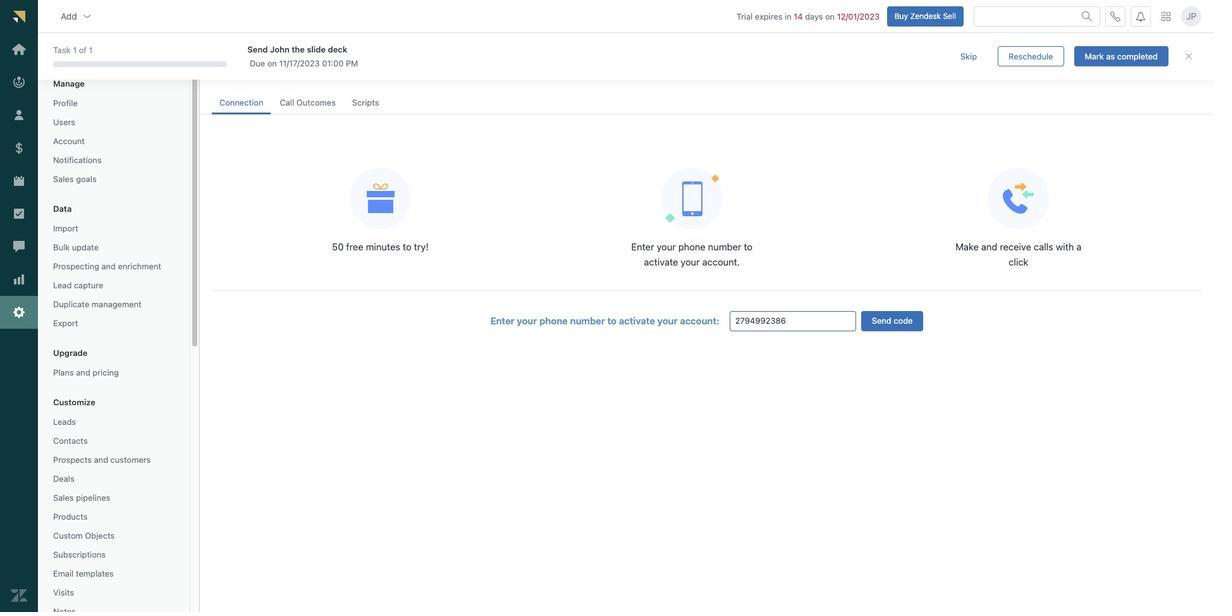 Task type: describe. For each thing, give the bounding box(es) containing it.
mark as completed button
[[1074, 46, 1168, 66]]

connection
[[219, 97, 263, 108]]

call outcomes
[[280, 97, 336, 108]]

pricing
[[93, 367, 119, 377]]

using
[[440, 68, 461, 78]]

with
[[1056, 241, 1074, 252]]

free
[[346, 241, 363, 252]]

email
[[53, 568, 74, 579]]

sell
[[943, 11, 956, 21]]

cancel image
[[1184, 51, 1194, 61]]

john
[[270, 44, 290, 54]]

sales for sales goals
[[53, 174, 74, 184]]

send for send code
[[872, 316, 891, 326]]

and for text
[[251, 47, 276, 65]]

enter for enter your phone number to activate your account.
[[631, 241, 654, 252]]

zendesk products image
[[1162, 12, 1170, 21]]

and right leads
[[270, 68, 285, 78]]

buy zendesk sell button
[[887, 6, 964, 26]]

import link
[[48, 220, 180, 237]]

prospects and customers link
[[48, 451, 180, 468]]

upgrade
[[53, 348, 88, 358]]

from
[[353, 68, 371, 78]]

management
[[92, 299, 141, 309]]

activate for account.
[[644, 256, 678, 268]]

subscriptions
[[53, 549, 106, 560]]

contacts
[[287, 68, 320, 78]]

send john the slide deck link
[[247, 43, 927, 55]]

account:
[[680, 315, 719, 327]]

code
[[894, 316, 913, 326]]

users link
[[48, 114, 180, 130]]

bulk
[[53, 242, 70, 252]]

12/01/2023
[[837, 11, 880, 21]]

as
[[1106, 51, 1115, 61]]

sales for sales pipelines
[[53, 493, 74, 503]]

phone for enter your phone number to activate your account.
[[678, 241, 705, 252]]

prospects
[[53, 455, 92, 465]]

your inside voice and text call your leads and contacts directly from sell. learn about using voice .
[[228, 68, 245, 78]]

duplicate management
[[53, 299, 141, 309]]

task 1 of 1
[[53, 45, 93, 55]]

1 horizontal spatial on
[[825, 11, 835, 21]]

sales goals
[[53, 174, 97, 184]]

2 1 from the left
[[89, 45, 93, 55]]

prospecting and enrichment link
[[48, 258, 180, 275]]

duplicate
[[53, 299, 89, 309]]

number for account:
[[570, 315, 605, 327]]

in
[[785, 11, 791, 21]]

scripts
[[352, 97, 379, 108]]

01:00
[[322, 58, 344, 68]]

trial
[[736, 11, 753, 21]]

and for enrichment
[[101, 261, 116, 271]]

pm
[[346, 58, 358, 68]]

prospects and customers
[[53, 455, 151, 465]]

11/17/2023
[[279, 58, 320, 68]]

0 horizontal spatial to
[[403, 241, 411, 252]]

plans and pricing link
[[48, 364, 180, 381]]

email templates link
[[48, 565, 180, 582]]

search image
[[1082, 11, 1092, 21]]

subscriptions link
[[48, 546, 180, 563]]

export link
[[48, 315, 180, 331]]

leads
[[248, 68, 268, 78]]

task
[[53, 45, 71, 55]]

using voice link
[[440, 68, 484, 79]]

prospecting and enrichment
[[53, 261, 161, 271]]

products
[[53, 512, 88, 522]]

minutes
[[366, 241, 400, 252]]

and for customers
[[94, 455, 108, 465]]

expires
[[755, 11, 782, 21]]

capture
[[74, 280, 103, 290]]

due
[[250, 58, 265, 68]]

enrichment
[[118, 261, 161, 271]]

outcomes
[[296, 97, 336, 108]]

lead
[[53, 280, 72, 290]]

manage
[[53, 78, 85, 89]]

and for pricing
[[76, 367, 90, 377]]

account
[[53, 136, 85, 146]]

1 horizontal spatial call
[[280, 97, 294, 108]]

50
[[332, 241, 344, 252]]

update
[[72, 242, 99, 252]]

make
[[955, 241, 979, 252]]

1 1 from the left
[[73, 45, 77, 55]]

deals link
[[48, 470, 180, 487]]

of
[[79, 45, 87, 55]]

custom
[[53, 530, 83, 541]]

.
[[484, 68, 486, 78]]

deck
[[328, 44, 347, 54]]

slide
[[307, 44, 326, 54]]

jp
[[1186, 11, 1196, 21]]



Task type: vqa. For each thing, say whether or not it's contained in the screenshot.
left 1
yes



Task type: locate. For each thing, give the bounding box(es) containing it.
skip
[[960, 51, 977, 61]]

0 horizontal spatial phone
[[539, 315, 568, 327]]

custom objects
[[53, 530, 115, 541]]

1
[[73, 45, 77, 55], [89, 45, 93, 55]]

to inside the enter your phone number to activate your account.
[[744, 241, 753, 252]]

the
[[292, 44, 305, 54]]

number for account.
[[708, 241, 741, 252]]

about
[[416, 68, 438, 78]]

buy
[[894, 11, 908, 21]]

and for receive
[[981, 241, 997, 252]]

activate
[[644, 256, 678, 268], [619, 315, 655, 327]]

receive
[[1000, 241, 1031, 252]]

scripts link
[[345, 92, 387, 115]]

0 vertical spatial call
[[212, 68, 226, 78]]

email templates
[[53, 568, 114, 579]]

goals
[[76, 174, 97, 184]]

account link
[[48, 133, 180, 149]]

duplicate management link
[[48, 296, 180, 312]]

1 horizontal spatial to
[[607, 315, 617, 327]]

and down contacts link
[[94, 455, 108, 465]]

1 right of
[[89, 45, 93, 55]]

activate for account:
[[619, 315, 655, 327]]

to
[[403, 241, 411, 252], [744, 241, 753, 252], [607, 315, 617, 327]]

plans
[[53, 367, 74, 377]]

deals
[[53, 474, 74, 484]]

skip button
[[950, 46, 988, 66]]

1 sales from the top
[[53, 174, 74, 184]]

zendesk image
[[11, 587, 27, 604]]

0 vertical spatial sales
[[53, 174, 74, 184]]

number inside the enter your phone number to activate your account.
[[708, 241, 741, 252]]

reschedule
[[1009, 51, 1053, 61]]

phone inside the enter your phone number to activate your account.
[[678, 241, 705, 252]]

visits
[[53, 587, 74, 598]]

1 horizontal spatial number
[[708, 241, 741, 252]]

customize
[[53, 397, 95, 407]]

and inside make and receive calls with a click
[[981, 241, 997, 252]]

call inside voice and text call your leads and contacts directly from sell. learn about using voice .
[[212, 68, 226, 78]]

2 horizontal spatial to
[[744, 241, 753, 252]]

send inside send john the slide deck due on 11/17/2023 01:00 pm
[[247, 44, 268, 54]]

sales
[[53, 174, 74, 184], [53, 493, 74, 503]]

send john the slide deck due on 11/17/2023 01:00 pm
[[247, 44, 358, 68]]

on right days
[[825, 11, 835, 21]]

days
[[805, 11, 823, 21]]

bulk update
[[53, 242, 99, 252]]

bell image
[[1136, 11, 1146, 21]]

text
[[279, 47, 307, 65]]

a
[[1076, 241, 1082, 252]]

2 sales from the top
[[53, 493, 74, 503]]

voice and text call your leads and contacts directly from sell. learn about using voice .
[[212, 47, 486, 78]]

voice left 'due'
[[212, 47, 248, 65]]

0 horizontal spatial 1
[[73, 45, 77, 55]]

1 vertical spatial sales
[[53, 493, 74, 503]]

to for enter your phone number to activate your account.
[[744, 241, 753, 252]]

try!
[[414, 241, 429, 252]]

prospecting
[[53, 261, 99, 271]]

1 vertical spatial on
[[267, 58, 277, 68]]

learn
[[392, 68, 413, 78]]

enter inside the enter your phone number to activate your account.
[[631, 241, 654, 252]]

  field
[[735, 311, 850, 330]]

and right plans
[[76, 367, 90, 377]]

add
[[61, 10, 77, 21]]

0 horizontal spatial voice
[[212, 47, 248, 65]]

voice
[[212, 47, 248, 65], [463, 68, 484, 78]]

import
[[53, 223, 78, 233]]

chevron down image
[[82, 11, 92, 21]]

data
[[53, 204, 72, 214]]

click
[[1009, 256, 1028, 268]]

0 vertical spatial phone
[[678, 241, 705, 252]]

mark
[[1085, 51, 1104, 61]]

and up leads
[[251, 47, 276, 65]]

customers
[[110, 455, 151, 465]]

0 vertical spatial send
[[247, 44, 268, 54]]

notifications
[[53, 155, 102, 165]]

your
[[228, 68, 245, 78], [657, 241, 676, 252], [681, 256, 700, 268], [517, 315, 537, 327], [657, 315, 678, 327]]

0 horizontal spatial call
[[212, 68, 226, 78]]

directly
[[322, 68, 351, 78]]

0 horizontal spatial on
[[267, 58, 277, 68]]

activate inside the enter your phone number to activate your account.
[[644, 256, 678, 268]]

1 vertical spatial enter
[[490, 315, 514, 327]]

call left outcomes on the left top of the page
[[280, 97, 294, 108]]

bulk update link
[[48, 239, 180, 256]]

and down bulk update "link"
[[101, 261, 116, 271]]

number
[[708, 241, 741, 252], [570, 315, 605, 327]]

jp button
[[1181, 6, 1201, 26]]

0 horizontal spatial enter
[[490, 315, 514, 327]]

send code
[[872, 316, 913, 326]]

contacts link
[[48, 432, 180, 449]]

send code button
[[861, 311, 923, 331]]

send up 'due'
[[247, 44, 268, 54]]

sales pipelines link
[[48, 489, 180, 506]]

0 horizontal spatial number
[[570, 315, 605, 327]]

and right make at the top
[[981, 241, 997, 252]]

pipelines
[[76, 493, 110, 503]]

call up connection
[[212, 68, 226, 78]]

trial expires in 14 days on 12/01/2023
[[736, 11, 880, 21]]

sales left goals
[[53, 174, 74, 184]]

1 horizontal spatial enter
[[631, 241, 654, 252]]

send left code
[[872, 316, 891, 326]]

1 horizontal spatial phone
[[678, 241, 705, 252]]

0 vertical spatial enter
[[631, 241, 654, 252]]

phone for enter your phone number to activate your account:
[[539, 315, 568, 327]]

and
[[251, 47, 276, 65], [270, 68, 285, 78], [981, 241, 997, 252], [101, 261, 116, 271], [76, 367, 90, 377], [94, 455, 108, 465]]

send
[[247, 44, 268, 54], [872, 316, 891, 326]]

contacts
[[53, 436, 88, 446]]

call outcomes link
[[272, 92, 343, 115]]

0 vertical spatial on
[[825, 11, 835, 21]]

enter for enter your phone number to activate your account:
[[490, 315, 514, 327]]

1 horizontal spatial send
[[872, 316, 891, 326]]

plans and pricing
[[53, 367, 119, 377]]

on inside send john the slide deck due on 11/17/2023 01:00 pm
[[267, 58, 277, 68]]

calls
[[1034, 241, 1053, 252]]

14
[[794, 11, 803, 21]]

profile
[[53, 98, 78, 108]]

1 vertical spatial call
[[280, 97, 294, 108]]

make and receive calls with a click
[[955, 241, 1082, 268]]

1 vertical spatial phone
[[539, 315, 568, 327]]

activate left account:
[[619, 315, 655, 327]]

0 horizontal spatial send
[[247, 44, 268, 54]]

enter
[[631, 241, 654, 252], [490, 315, 514, 327]]

mark as completed
[[1085, 51, 1158, 61]]

1 horizontal spatial voice
[[463, 68, 484, 78]]

0 vertical spatial activate
[[644, 256, 678, 268]]

to for enter your phone number to activate your account:
[[607, 315, 617, 327]]

sales down deals
[[53, 493, 74, 503]]

None field
[[71, 47, 171, 59]]

send for send john the slide deck due on 11/17/2023 01:00 pm
[[247, 44, 268, 54]]

1 vertical spatial number
[[570, 315, 605, 327]]

1 vertical spatial voice
[[463, 68, 484, 78]]

completed
[[1117, 51, 1158, 61]]

1 vertical spatial send
[[872, 316, 891, 326]]

on right 'due'
[[267, 58, 277, 68]]

reschedule button
[[998, 46, 1064, 66]]

1 horizontal spatial 1
[[89, 45, 93, 55]]

lead capture link
[[48, 277, 180, 294]]

voice right using
[[463, 68, 484, 78]]

activate left account.
[[644, 256, 678, 268]]

connection link
[[212, 92, 271, 115]]

send inside button
[[872, 316, 891, 326]]

1 left of
[[73, 45, 77, 55]]

calls image
[[1110, 11, 1120, 21]]

0 vertical spatial number
[[708, 241, 741, 252]]

1 vertical spatial activate
[[619, 315, 655, 327]]

0 vertical spatial voice
[[212, 47, 248, 65]]

products link
[[48, 508, 180, 525]]



